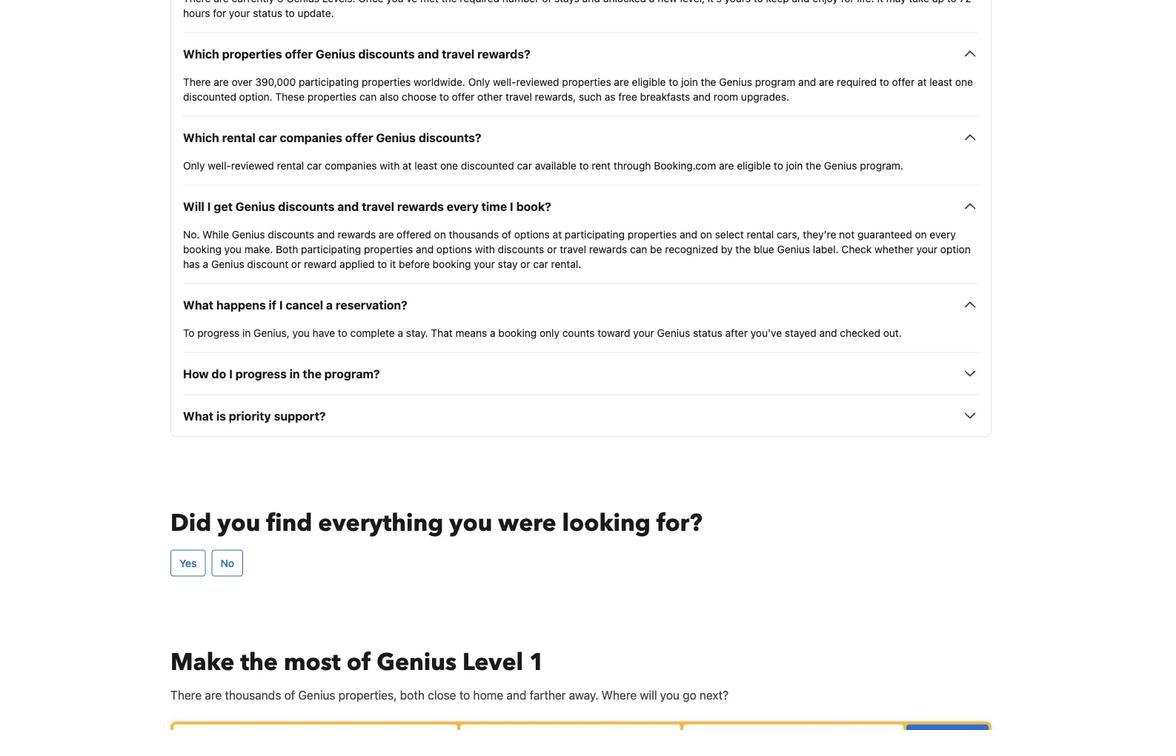 Task type: locate. For each thing, give the bounding box(es) containing it.
yours
[[724, 0, 751, 4]]

0 vertical spatial eligible
[[632, 75, 666, 88]]

are left currently
[[214, 0, 229, 4]]

0 vertical spatial one
[[955, 75, 973, 88]]

which properties offer genius discounts and travel rewards?
[[183, 47, 530, 61]]

0 horizontal spatial for
[[213, 7, 226, 19]]

1 horizontal spatial for
[[841, 0, 854, 4]]

eligible up breakfasts
[[632, 75, 666, 88]]

for
[[841, 0, 854, 4], [213, 7, 226, 19]]

0 horizontal spatial one
[[440, 159, 458, 171]]

2 vertical spatial booking
[[498, 327, 537, 339]]

and
[[582, 0, 600, 4], [792, 0, 810, 4], [418, 47, 439, 61], [798, 75, 816, 88], [693, 90, 711, 103], [337, 199, 359, 213], [317, 228, 335, 240], [680, 228, 697, 240], [416, 243, 434, 255], [819, 327, 837, 339], [506, 688, 527, 702]]

1 vertical spatial rewards
[[338, 228, 376, 240]]

1 vertical spatial well-
[[208, 159, 231, 171]]

0 vertical spatial join
[[681, 75, 698, 88]]

1 vertical spatial rental
[[277, 159, 304, 171]]

rental up blue
[[747, 228, 774, 240]]

which rental car companies offer genius discounts? button
[[183, 128, 979, 146]]

2 vertical spatial there
[[170, 688, 202, 702]]

cancel
[[286, 298, 323, 312]]

travel
[[442, 47, 475, 61], [505, 90, 532, 103], [362, 199, 394, 213], [560, 243, 586, 255]]

there inside the there are currently 3 genius levels. once you've met the required number of stays and unlocked a new level, it's yours to keep and enjoy for life! it may take up to 72 hours for your status to update.
[[183, 0, 211, 4]]

reviewed up "rewards,"
[[516, 75, 559, 88]]

with inside 'no. while genius discounts and rewards are offered on thousands of options at participating properties and on select rental cars, they're not guaranteed on every booking you make. both participating properties and options with discounts or travel rewards can be recognized by the blue genius label. check whether your option has a genius discount or reward applied to it before booking your stay or car rental.'
[[475, 243, 495, 255]]

join up breakfasts
[[681, 75, 698, 88]]

travel up rental.
[[560, 243, 586, 255]]

join
[[681, 75, 698, 88], [786, 159, 803, 171]]

i
[[207, 199, 211, 213], [510, 199, 513, 213], [279, 298, 283, 312], [229, 367, 233, 381]]

the left the program?
[[303, 367, 322, 381]]

genius inside "dropdown button"
[[316, 47, 355, 61]]

or down both
[[291, 258, 301, 270]]

reservation?
[[336, 298, 407, 312]]

progress right the do
[[235, 367, 287, 381]]

1 horizontal spatial every
[[930, 228, 956, 240]]

thousands down "time"
[[449, 228, 499, 240]]

over
[[232, 75, 252, 88]]

0 horizontal spatial well-
[[208, 159, 231, 171]]

booking right before at the top of page
[[433, 258, 471, 270]]

least inside "there are over 390,000 participating properties worldwide. only well-reviewed properties are eligible to join the genius program and are required to offer at least one discounted option. these properties can also choose to offer other travel rewards, such as free breakfasts and room upgrades."
[[930, 75, 952, 88]]

participating down the "which properties offer genius discounts and travel rewards?"
[[299, 75, 359, 88]]

which down hours
[[183, 47, 219, 61]]

thousands down make
[[225, 688, 281, 702]]

least
[[930, 75, 952, 88], [415, 159, 437, 171]]

1 horizontal spatial with
[[475, 243, 495, 255]]

0 vertical spatial at
[[917, 75, 927, 88]]

i right the if
[[279, 298, 283, 312]]

on right guaranteed
[[915, 228, 927, 240]]

you inside 'no. while genius discounts and rewards are offered on thousands of options at participating properties and on select rental cars, they're not guaranteed on every booking you make. both participating properties and options with discounts or travel rewards can be recognized by the blue genius label. check whether your option has a genius discount or reward applied to it before booking your stay or car rental.'
[[224, 243, 242, 255]]

your down currently
[[229, 7, 250, 19]]

to
[[754, 0, 763, 4], [947, 0, 957, 4], [285, 7, 295, 19], [669, 75, 678, 88], [880, 75, 889, 88], [439, 90, 449, 103], [579, 159, 589, 171], [774, 159, 783, 171], [377, 258, 387, 270], [338, 327, 347, 339], [459, 688, 470, 702]]

at
[[917, 75, 927, 88], [402, 159, 412, 171], [553, 228, 562, 240]]

2 horizontal spatial at
[[917, 75, 927, 88]]

1 vertical spatial status
[[693, 327, 722, 339]]

0 vertical spatial thousands
[[449, 228, 499, 240]]

genius inside dropdown button
[[235, 199, 275, 213]]

also
[[379, 90, 399, 103]]

72
[[959, 0, 971, 4]]

are inside the there are currently 3 genius levels. once you've met the required number of stays and unlocked a new level, it's yours to keep and enjoy for life! it may take up to 72 hours for your status to update.
[[214, 0, 229, 4]]

cars,
[[777, 228, 800, 240]]

a inside the there are currently 3 genius levels. once you've met the required number of stays and unlocked a new level, it's yours to keep and enjoy for life! it may take up to 72 hours for your status to update.
[[649, 0, 655, 4]]

booking left only
[[498, 327, 537, 339]]

0 vertical spatial with
[[380, 159, 400, 171]]

1 horizontal spatial rental
[[277, 159, 304, 171]]

1 vertical spatial what
[[183, 409, 213, 423]]

what for what happens if i cancel a reservation?
[[183, 298, 213, 312]]

can left 'also'
[[359, 90, 377, 103]]

were
[[498, 507, 556, 539]]

genius up update.
[[286, 0, 319, 4]]

a inside 'no. while genius discounts and rewards are offered on thousands of options at participating properties and on select rental cars, they're not guaranteed on every booking you make. both participating properties and options with discounts or travel rewards can be recognized by the blue genius label. check whether your option has a genius discount or reward applied to it before booking your stay or car rental.'
[[203, 258, 208, 270]]

0 horizontal spatial options
[[436, 243, 472, 255]]

genius down most
[[298, 688, 335, 702]]

how do i progress in the program?
[[183, 367, 380, 381]]

1 horizontal spatial at
[[553, 228, 562, 240]]

1 horizontal spatial eligible
[[737, 159, 771, 171]]

only
[[540, 327, 560, 339]]

0 horizontal spatial status
[[253, 7, 282, 19]]

genius left program.
[[824, 159, 857, 171]]

2 horizontal spatial on
[[915, 228, 927, 240]]

0 horizontal spatial booking
[[183, 243, 221, 255]]

discounted down over
[[183, 90, 236, 103]]

1 vertical spatial booking
[[433, 258, 471, 270]]

join inside "there are over 390,000 participating properties worldwide. only well-reviewed properties are eligible to join the genius program and are required to offer at least one discounted option. these properties can also choose to offer other travel rewards, such as free breakfasts and room upgrades."
[[681, 75, 698, 88]]

there inside "there are over 390,000 participating properties worldwide. only well-reviewed properties are eligible to join the genius program and are required to offer at least one discounted option. these properties can also choose to offer other travel rewards, such as free breakfasts and room upgrades."
[[183, 75, 211, 88]]

0 vertical spatial every
[[447, 199, 479, 213]]

only up other at the left top of page
[[468, 75, 490, 88]]

reviewed inside "there are over 390,000 participating properties worldwide. only well-reviewed properties are eligible to join the genius program and are required to offer at least one discounted option. these properties can also choose to offer other travel rewards, such as free breakfasts and room upgrades."
[[516, 75, 559, 88]]

before
[[399, 258, 430, 270]]

are left offered
[[379, 228, 394, 240]]

1 vertical spatial which
[[183, 130, 219, 144]]

1 vertical spatial with
[[475, 243, 495, 255]]

and up 'worldwide.'
[[418, 47, 439, 61]]

0 vertical spatial which
[[183, 47, 219, 61]]

0 vertical spatial participating
[[299, 75, 359, 88]]

are right booking.com
[[719, 159, 734, 171]]

and right the stays
[[582, 0, 600, 4]]

program?
[[324, 367, 380, 381]]

genius
[[286, 0, 319, 4], [316, 47, 355, 61], [719, 75, 752, 88], [376, 130, 416, 144], [824, 159, 857, 171], [235, 199, 275, 213], [232, 228, 265, 240], [777, 243, 810, 255], [211, 258, 244, 270], [657, 327, 690, 339], [377, 647, 457, 679], [298, 688, 335, 702]]

which inside the which properties offer genius discounts and travel rewards? "dropdown button"
[[183, 47, 219, 61]]

the inside 'no. while genius discounts and rewards are offered on thousands of options at participating properties and on select rental cars, they're not guaranteed on every booking you make. both participating properties and options with discounts or travel rewards can be recognized by the blue genius label. check whether your option has a genius discount or reward applied to it before booking your stay or car rental.'
[[735, 243, 751, 255]]

2 horizontal spatial booking
[[498, 327, 537, 339]]

which inside which rental car companies offer genius discounts? dropdown button
[[183, 130, 219, 144]]

0 horizontal spatial on
[[434, 228, 446, 240]]

will
[[640, 688, 657, 702]]

reviewed up get
[[231, 159, 274, 171]]

a
[[649, 0, 655, 4], [203, 258, 208, 270], [326, 298, 333, 312], [398, 327, 403, 339], [490, 327, 495, 339]]

and inside dropdown button
[[337, 199, 359, 213]]

1 horizontal spatial on
[[700, 228, 712, 240]]

a left stay.
[[398, 327, 403, 339]]

0 horizontal spatial reviewed
[[231, 159, 274, 171]]

join up cars,
[[786, 159, 803, 171]]

the left program.
[[806, 159, 821, 171]]

one
[[955, 75, 973, 88], [440, 159, 458, 171]]

companies
[[280, 130, 342, 144], [325, 159, 377, 171]]

what left 'is'
[[183, 409, 213, 423]]

1 vertical spatial only
[[183, 159, 205, 171]]

properties up such
[[562, 75, 611, 88]]

rental down 'option.'
[[222, 130, 256, 144]]

support?
[[274, 409, 326, 423]]

these
[[275, 90, 305, 103]]

1 vertical spatial eligible
[[737, 159, 771, 171]]

1 horizontal spatial join
[[786, 159, 803, 171]]

1 vertical spatial participating
[[565, 228, 625, 240]]

2 vertical spatial at
[[553, 228, 562, 240]]

booking up has
[[183, 243, 221, 255]]

genius right get
[[235, 199, 275, 213]]

1 vertical spatial discounted
[[461, 159, 514, 171]]

for?
[[656, 507, 702, 539]]

1 vertical spatial reviewed
[[231, 159, 274, 171]]

in left genius,
[[242, 327, 251, 339]]

properties
[[222, 47, 282, 61], [362, 75, 411, 88], [562, 75, 611, 88], [307, 90, 357, 103], [628, 228, 677, 240], [364, 243, 413, 255]]

companies down these
[[280, 130, 342, 144]]

1 horizontal spatial thousands
[[449, 228, 499, 240]]

make
[[170, 647, 234, 679]]

checked
[[840, 327, 880, 339]]

1 vertical spatial every
[[930, 228, 956, 240]]

which rental car companies offer genius discounts?
[[183, 130, 481, 144]]

required
[[460, 0, 500, 4], [837, 75, 877, 88]]

progress right to
[[197, 327, 240, 339]]

there for there are currently 3 genius levels. once you've met the required number of stays and unlocked a new level, it's yours to keep and enjoy for life! it may take up to 72 hours for your status to update.
[[183, 0, 211, 4]]

0 vertical spatial reviewed
[[516, 75, 559, 88]]

0 vertical spatial least
[[930, 75, 952, 88]]

rewards
[[397, 199, 444, 213], [338, 228, 376, 240], [589, 243, 627, 255]]

0 vertical spatial in
[[242, 327, 251, 339]]

1 what from the top
[[183, 298, 213, 312]]

0 horizontal spatial discounted
[[183, 90, 236, 103]]

0 horizontal spatial every
[[447, 199, 479, 213]]

of inside the there are currently 3 genius levels. once you've met the required number of stays and unlocked a new level, it's yours to keep and enjoy for life! it may take up to 72 hours for your status to update.
[[542, 0, 552, 4]]

status left after on the top of page
[[693, 327, 722, 339]]

1 which from the top
[[183, 47, 219, 61]]

the
[[441, 0, 457, 4], [701, 75, 716, 88], [806, 159, 821, 171], [735, 243, 751, 255], [303, 367, 322, 381], [240, 647, 278, 679]]

offer
[[285, 47, 313, 61], [892, 75, 915, 88], [452, 90, 475, 103], [345, 130, 373, 144]]

genius up make.
[[232, 228, 265, 240]]

of up stay
[[502, 228, 511, 240]]

rental down which rental car companies offer genius discounts?
[[277, 159, 304, 171]]

booking.com
[[654, 159, 716, 171]]

on right offered
[[434, 228, 446, 240]]

0 horizontal spatial can
[[359, 90, 377, 103]]

free
[[618, 90, 637, 103]]

what happens if i cancel a reservation? button
[[183, 296, 979, 314]]

make the most of genius level 1
[[170, 647, 545, 679]]

well- up other at the left top of page
[[493, 75, 516, 88]]

your inside the there are currently 3 genius levels. once you've met the required number of stays and unlocked a new level, it's yours to keep and enjoy for life! it may take up to 72 hours for your status to update.
[[229, 7, 250, 19]]

everything
[[318, 507, 443, 539]]

0 vertical spatial can
[[359, 90, 377, 103]]

0 vertical spatial what
[[183, 298, 213, 312]]

0 vertical spatial rewards
[[397, 199, 444, 213]]

2 vertical spatial rental
[[747, 228, 774, 240]]

1 horizontal spatial rewards
[[397, 199, 444, 213]]

for right hours
[[213, 7, 226, 19]]

book?
[[516, 199, 551, 213]]

be
[[650, 243, 662, 255]]

0 horizontal spatial required
[[460, 0, 500, 4]]

1 vertical spatial at
[[402, 159, 412, 171]]

rental inside which rental car companies offer genius discounts? dropdown button
[[222, 130, 256, 144]]

or right stay
[[520, 258, 530, 270]]

can inside 'no. while genius discounts and rewards are offered on thousands of options at participating properties and on select rental cars, they're not guaranteed on every booking you make. both participating properties and options with discounts or travel rewards can be recognized by the blue genius label. check whether your option has a genius discount or reward applied to it before booking your stay or car rental.'
[[630, 243, 647, 255]]

what for what is priority support?
[[183, 409, 213, 423]]

i right "time"
[[510, 199, 513, 213]]

1 horizontal spatial or
[[520, 258, 530, 270]]

3 on from the left
[[915, 228, 927, 240]]

status inside the there are currently 3 genius levels. once you've met the required number of stays and unlocked a new level, it's yours to keep and enjoy for life! it may take up to 72 hours for your status to update.
[[253, 7, 282, 19]]

take
[[909, 0, 929, 4]]

1 vertical spatial required
[[837, 75, 877, 88]]

the right by
[[735, 243, 751, 255]]

1 vertical spatial one
[[440, 159, 458, 171]]

close
[[428, 688, 456, 702]]

rental.
[[551, 258, 581, 270]]

1 horizontal spatial required
[[837, 75, 877, 88]]

discounts inside dropdown button
[[278, 199, 335, 213]]

progress
[[197, 327, 240, 339], [235, 367, 287, 381]]

0 horizontal spatial rental
[[222, 130, 256, 144]]

which for which properties offer genius discounts and travel rewards?
[[183, 47, 219, 61]]

the inside "there are over 390,000 participating properties worldwide. only well-reviewed properties are eligible to join the genius program and are required to offer at least one discounted option. these properties can also choose to offer other travel rewards, such as free breakfasts and room upgrades."
[[701, 75, 716, 88]]

can inside "there are over 390,000 participating properties worldwide. only well-reviewed properties are eligible to join the genius program and are required to offer at least one discounted option. these properties can also choose to offer other travel rewards, such as free breakfasts and room upgrades."
[[359, 90, 377, 103]]

eligible inside "there are over 390,000 participating properties worldwide. only well-reviewed properties are eligible to join the genius program and are required to offer at least one discounted option. these properties can also choose to offer other travel rewards, such as free breakfasts and room upgrades."
[[632, 75, 666, 88]]

car down 'option.'
[[258, 130, 277, 144]]

a left new
[[649, 0, 655, 4]]

and right home
[[506, 688, 527, 702]]

rewards up applied
[[338, 228, 376, 240]]

0 horizontal spatial eligible
[[632, 75, 666, 88]]

there left over
[[183, 75, 211, 88]]

both
[[400, 688, 425, 702]]

your
[[229, 7, 250, 19], [916, 243, 938, 255], [474, 258, 495, 270], [633, 327, 654, 339]]

well-
[[493, 75, 516, 88], [208, 159, 231, 171]]

status
[[253, 7, 282, 19], [693, 327, 722, 339]]

and up recognized
[[680, 228, 697, 240]]

yes button
[[170, 550, 206, 577]]

one inside "there are over 390,000 participating properties worldwide. only well-reviewed properties are eligible to join the genius program and are required to offer at least one discounted option. these properties can also choose to offer other travel rewards, such as free breakfasts and room upgrades."
[[955, 75, 973, 88]]

which up will
[[183, 130, 219, 144]]

1
[[529, 647, 545, 679]]

in up 'support?'
[[290, 367, 300, 381]]

0 vertical spatial discounted
[[183, 90, 236, 103]]

a right has
[[203, 258, 208, 270]]

well- up get
[[208, 159, 231, 171]]

there down make
[[170, 688, 202, 702]]

car
[[258, 130, 277, 144], [307, 159, 322, 171], [517, 159, 532, 171], [533, 258, 548, 270]]

can
[[359, 90, 377, 103], [630, 243, 647, 255]]

label.
[[813, 243, 839, 255]]

0 vertical spatial for
[[841, 0, 854, 4]]

0 vertical spatial companies
[[280, 130, 342, 144]]

you down while
[[224, 243, 242, 255]]

1 horizontal spatial well-
[[493, 75, 516, 88]]

both
[[276, 243, 298, 255]]

on
[[434, 228, 446, 240], [700, 228, 712, 240], [915, 228, 927, 240]]

priority
[[229, 409, 271, 423]]

1 horizontal spatial reviewed
[[516, 75, 559, 88]]

2 horizontal spatial rewards
[[589, 243, 627, 255]]

can left be
[[630, 243, 647, 255]]

1 vertical spatial there
[[183, 75, 211, 88]]

there
[[183, 0, 211, 4], [183, 75, 211, 88], [170, 688, 202, 702]]

0 horizontal spatial join
[[681, 75, 698, 88]]

rental inside 'no. while genius discounts and rewards are offered on thousands of options at participating properties and on select rental cars, they're not guaranteed on every booking you make. both participating properties and options with discounts or travel rewards can be recognized by the blue genius label. check whether your option has a genius discount or reward applied to it before booking your stay or car rental.'
[[747, 228, 774, 240]]

0 horizontal spatial least
[[415, 159, 437, 171]]

0 vertical spatial rental
[[222, 130, 256, 144]]

are up free
[[614, 75, 629, 88]]

thousands
[[449, 228, 499, 240], [225, 688, 281, 702]]

i right the do
[[229, 367, 233, 381]]

travel up it
[[362, 199, 394, 213]]

1 vertical spatial thousands
[[225, 688, 281, 702]]

select
[[715, 228, 744, 240]]

stay.
[[406, 327, 428, 339]]

offer inside which rental car companies offer genius discounts? dropdown button
[[345, 130, 373, 144]]

genius down update.
[[316, 47, 355, 61]]

number
[[502, 0, 539, 4]]

genius down cars,
[[777, 243, 810, 255]]

2 vertical spatial rewards
[[589, 243, 627, 255]]

properties inside "dropdown button"
[[222, 47, 282, 61]]

are left over
[[214, 75, 229, 88]]

in
[[242, 327, 251, 339], [290, 367, 300, 381]]

1 vertical spatial in
[[290, 367, 300, 381]]

only
[[468, 75, 490, 88], [183, 159, 205, 171]]

it
[[877, 0, 883, 4]]

1 vertical spatial progress
[[235, 367, 287, 381]]

1 horizontal spatial only
[[468, 75, 490, 88]]

car left rental.
[[533, 258, 548, 270]]

2 which from the top
[[183, 130, 219, 144]]

enjoy
[[813, 0, 838, 4]]

1 horizontal spatial in
[[290, 367, 300, 381]]

car inside 'no. while genius discounts and rewards are offered on thousands of options at participating properties and on select rental cars, they're not guaranteed on every booking you make. both participating properties and options with discounts or travel rewards can be recognized by the blue genius label. check whether your option has a genius discount or reward applied to it before booking your stay or car rental.'
[[533, 258, 548, 270]]

new
[[658, 0, 677, 4]]

every up option
[[930, 228, 956, 240]]

0 vertical spatial required
[[460, 0, 500, 4]]

companies down which rental car companies offer genius discounts?
[[325, 159, 377, 171]]

rewards?
[[477, 47, 530, 61]]

genius,
[[254, 327, 290, 339]]

1 horizontal spatial can
[[630, 243, 647, 255]]

to progress in genius, you have to complete a stay. that means a booking only counts toward your genius status after you've stayed and checked out.
[[183, 327, 902, 339]]

1 on from the left
[[434, 228, 446, 240]]

upgrades.
[[741, 90, 789, 103]]

what is priority support?
[[183, 409, 326, 423]]

2 what from the top
[[183, 409, 213, 423]]

the left most
[[240, 647, 278, 679]]

not
[[839, 228, 855, 240]]

car inside dropdown button
[[258, 130, 277, 144]]

eligible right booking.com
[[737, 159, 771, 171]]

every
[[447, 199, 479, 213], [930, 228, 956, 240]]

most
[[284, 647, 341, 679]]

properties up over
[[222, 47, 282, 61]]

and up before at the top of page
[[416, 243, 434, 255]]

what up to
[[183, 298, 213, 312]]

0 vertical spatial status
[[253, 7, 282, 19]]

or up rental.
[[547, 243, 557, 255]]

1 horizontal spatial options
[[514, 228, 550, 240]]

0 vertical spatial there
[[183, 0, 211, 4]]

companies inside dropdown button
[[280, 130, 342, 144]]

in inside dropdown button
[[290, 367, 300, 381]]

discounted up "time"
[[461, 159, 514, 171]]



Task type: vqa. For each thing, say whether or not it's contained in the screenshot.
THE BROWSE
no



Task type: describe. For each thing, give the bounding box(es) containing it.
and up "reward"
[[317, 228, 335, 240]]

reward
[[304, 258, 337, 270]]

1 vertical spatial companies
[[325, 159, 377, 171]]

there for there are thousands of genius properties, both close to home and farther away. where will you go next?
[[170, 688, 202, 702]]

while
[[202, 228, 229, 240]]

are inside 'no. while genius discounts and rewards are offered on thousands of options at participating properties and on select rental cars, they're not guaranteed on every booking you make. both participating properties and options with discounts or travel rewards can be recognized by the blue genius label. check whether your option has a genius discount or reward applied to it before booking your stay or car rental.'
[[379, 228, 394, 240]]

and right program
[[798, 75, 816, 88]]

room
[[714, 90, 738, 103]]

and inside "dropdown button"
[[418, 47, 439, 61]]

to inside 'no. while genius discounts and rewards are offered on thousands of options at participating properties and on select rental cars, they're not guaranteed on every booking you make. both participating properties and options with discounts or travel rewards can be recognized by the blue genius label. check whether your option has a genius discount or reward applied to it before booking your stay or car rental.'
[[377, 258, 387, 270]]

390,000
[[255, 75, 296, 88]]

which properties offer genius discounts and travel rewards? button
[[183, 45, 979, 63]]

where
[[602, 688, 637, 702]]

genius up both
[[377, 647, 457, 679]]

will i get genius discounts and travel rewards every time i book? button
[[183, 197, 979, 215]]

program
[[755, 75, 795, 88]]

currently
[[232, 0, 274, 4]]

there are over 390,000 participating properties worldwide. only well-reviewed properties are eligible to join the genius program and are required to offer at least one discounted option. these properties can also choose to offer other travel rewards, such as free breakfasts and room upgrades.
[[183, 75, 973, 103]]

discount
[[247, 258, 288, 270]]

which for which rental car companies offer genius discounts?
[[183, 130, 219, 144]]

there are currently 3 genius levels. once you've met the required number of stays and unlocked a new level, it's yours to keep and enjoy for life! it may take up to 72 hours for your status to update.
[[183, 0, 971, 19]]

and right stayed
[[819, 327, 837, 339]]

at inside "there are over 390,000 participating properties worldwide. only well-reviewed properties are eligible to join the genius program and are required to offer at least one discounted option. these properties can also choose to offer other travel rewards, such as free breakfasts and room upgrades."
[[917, 75, 927, 88]]

car left available
[[517, 159, 532, 171]]

you left have
[[292, 327, 310, 339]]

0 horizontal spatial with
[[380, 159, 400, 171]]

only well-reviewed rental car companies with at least one discounted car available to rent through booking.com are eligible to join the genius program.
[[183, 159, 903, 171]]

stays
[[554, 0, 579, 4]]

your left stay
[[474, 258, 495, 270]]

every inside 'no. while genius discounts and rewards are offered on thousands of options at participating properties and on select rental cars, they're not guaranteed on every booking you make. both participating properties and options with discounts or travel rewards can be recognized by the blue genius label. check whether your option has a genius discount or reward applied to it before booking your stay or car rental.'
[[930, 228, 956, 240]]

properties up 'also'
[[362, 75, 411, 88]]

you've
[[751, 327, 782, 339]]

has
[[183, 258, 200, 270]]

home
[[473, 688, 503, 702]]

i inside dropdown button
[[229, 367, 233, 381]]

no
[[220, 557, 234, 569]]

0 horizontal spatial thousands
[[225, 688, 281, 702]]

of down most
[[284, 688, 295, 702]]

0 vertical spatial booking
[[183, 243, 221, 255]]

you up no at bottom left
[[217, 507, 260, 539]]

every inside dropdown button
[[447, 199, 479, 213]]

how
[[183, 367, 209, 381]]

2 horizontal spatial or
[[547, 243, 557, 255]]

properties up be
[[628, 228, 677, 240]]

did
[[170, 507, 211, 539]]

1 horizontal spatial discounted
[[461, 159, 514, 171]]

stay
[[498, 258, 518, 270]]

get
[[214, 199, 233, 213]]

away.
[[569, 688, 598, 702]]

discounted inside "there are over 390,000 participating properties worldwide. only well-reviewed properties are eligible to join the genius program and are required to offer at least one discounted option. these properties can also choose to offer other travel rewards, such as free breakfasts and room upgrades."
[[183, 90, 236, 103]]

2 vertical spatial participating
[[301, 243, 361, 255]]

progress inside how do i progress in the program? dropdown button
[[235, 367, 287, 381]]

may
[[886, 0, 906, 4]]

i left get
[[207, 199, 211, 213]]

level
[[462, 647, 523, 679]]

travel inside "dropdown button"
[[442, 47, 475, 61]]

do
[[212, 367, 226, 381]]

properties up which rental car companies offer genius discounts?
[[307, 90, 357, 103]]

3
[[277, 0, 283, 4]]

other
[[477, 90, 503, 103]]

you left were
[[449, 507, 492, 539]]

0 vertical spatial options
[[514, 228, 550, 240]]

you left go
[[660, 688, 680, 702]]

will i get genius discounts and travel rewards every time i book?
[[183, 199, 551, 213]]

level,
[[680, 0, 705, 4]]

properties,
[[338, 688, 397, 702]]

car down which rental car companies offer genius discounts?
[[307, 159, 322, 171]]

travel inside dropdown button
[[362, 199, 394, 213]]

make.
[[244, 243, 273, 255]]

through
[[614, 159, 651, 171]]

have
[[312, 327, 335, 339]]

and right keep
[[792, 0, 810, 4]]

and left room
[[693, 90, 711, 103]]

there for there are over 390,000 participating properties worldwide. only well-reviewed properties are eligible to join the genius program and are required to offer at least one discounted option. these properties can also choose to offer other travel rewards, such as free breakfasts and room upgrades.
[[183, 75, 211, 88]]

a inside dropdown button
[[326, 298, 333, 312]]

did you find everything you were looking for?
[[170, 507, 702, 539]]

0 vertical spatial progress
[[197, 327, 240, 339]]

out.
[[883, 327, 902, 339]]

2 on from the left
[[700, 228, 712, 240]]

required inside the there are currently 3 genius levels. once you've met the required number of stays and unlocked a new level, it's yours to keep and enjoy for life! it may take up to 72 hours for your status to update.
[[460, 0, 500, 4]]

travel inside "there are over 390,000 participating properties worldwide. only well-reviewed properties are eligible to join the genius program and are required to offer at least one discounted option. these properties can also choose to offer other travel rewards, such as free breakfasts and room upgrades."
[[505, 90, 532, 103]]

what is priority support? button
[[183, 407, 979, 425]]

0 horizontal spatial or
[[291, 258, 301, 270]]

will
[[183, 199, 204, 213]]

discounts inside "dropdown button"
[[358, 47, 415, 61]]

1 vertical spatial for
[[213, 7, 226, 19]]

only inside "there are over 390,000 participating properties worldwide. only well-reviewed properties are eligible to join the genius program and are required to offer at least one discounted option. these properties can also choose to offer other travel rewards, such as free breakfasts and room upgrades."
[[468, 75, 490, 88]]

they're
[[803, 228, 836, 240]]

rewards inside dropdown button
[[397, 199, 444, 213]]

to
[[183, 327, 195, 339]]

discounts?
[[419, 130, 481, 144]]

go
[[683, 688, 696, 702]]

as
[[605, 90, 615, 103]]

met
[[420, 0, 439, 4]]

travel inside 'no. while genius discounts and rewards are offered on thousands of options at participating properties and on select rental cars, they're not guaranteed on every booking you make. both participating properties and options with discounts or travel rewards can be recognized by the blue genius label. check whether your option has a genius discount or reward applied to it before booking your stay or car rental.'
[[560, 243, 586, 255]]

option.
[[239, 90, 272, 103]]

if
[[269, 298, 276, 312]]

of inside 'no. while genius discounts and rewards are offered on thousands of options at participating properties and on select rental cars, they're not guaranteed on every booking you make. both participating properties and options with discounts or travel rewards can be recognized by the blue genius label. check whether your option has a genius discount or reward applied to it before booking your stay or car rental.'
[[502, 228, 511, 240]]

no button
[[212, 550, 243, 577]]

what happens if i cancel a reservation?
[[183, 298, 407, 312]]

genius down while
[[211, 258, 244, 270]]

hours
[[183, 7, 210, 19]]

rewards,
[[535, 90, 576, 103]]

guaranteed
[[857, 228, 912, 240]]

check
[[841, 243, 872, 255]]

worldwide.
[[414, 75, 465, 88]]

your left option
[[916, 243, 938, 255]]

farther
[[530, 688, 566, 702]]

breakfasts
[[640, 90, 690, 103]]

properties up it
[[364, 243, 413, 255]]

option
[[940, 243, 971, 255]]

program.
[[860, 159, 903, 171]]

are right program
[[819, 75, 834, 88]]

unlocked
[[603, 0, 646, 4]]

genius inside dropdown button
[[376, 130, 416, 144]]

at inside 'no. while genius discounts and rewards are offered on thousands of options at participating properties and on select rental cars, they're not guaranteed on every booking you make. both participating properties and options with discounts or travel rewards can be recognized by the blue genius label. check whether your option has a genius discount or reward applied to it before booking your stay or car rental.'
[[553, 228, 562, 240]]

time
[[481, 199, 507, 213]]

1 horizontal spatial booking
[[433, 258, 471, 270]]

is
[[216, 409, 226, 423]]

genius right toward
[[657, 327, 690, 339]]

a right means
[[490, 327, 495, 339]]

toward
[[598, 327, 630, 339]]

genius inside the there are currently 3 genius levels. once you've met the required number of stays and unlocked a new level, it's yours to keep and enjoy for life! it may take up to 72 hours for your status to update.
[[286, 0, 319, 4]]

are down make
[[205, 688, 222, 702]]

0 horizontal spatial in
[[242, 327, 251, 339]]

it's
[[708, 0, 722, 4]]

find
[[266, 507, 312, 539]]

well- inside "there are over 390,000 participating properties worldwide. only well-reviewed properties are eligible to join the genius program and are required to offer at least one discounted option. these properties can also choose to offer other travel rewards, such as free breakfasts and room upgrades."
[[493, 75, 516, 88]]

stayed
[[785, 327, 816, 339]]

participating inside "there are over 390,000 participating properties worldwide. only well-reviewed properties are eligible to join the genius program and are required to offer at least one discounted option. these properties can also choose to offer other travel rewards, such as free breakfasts and room upgrades."
[[299, 75, 359, 88]]

there are thousands of genius properties, both close to home and farther away. where will you go next?
[[170, 688, 728, 702]]

available
[[535, 159, 576, 171]]

1 vertical spatial options
[[436, 243, 472, 255]]

0 horizontal spatial at
[[402, 159, 412, 171]]

genius inside "there are over 390,000 participating properties worldwide. only well-reviewed properties are eligible to join the genius program and are required to offer at least one discounted option. these properties can also choose to offer other travel rewards, such as free breakfasts and room upgrades."
[[719, 75, 752, 88]]

once
[[358, 0, 384, 4]]

after
[[725, 327, 748, 339]]

that
[[431, 327, 453, 339]]

of up properties,
[[347, 647, 371, 679]]

the inside dropdown button
[[303, 367, 322, 381]]

means
[[455, 327, 487, 339]]

thousands inside 'no. while genius discounts and rewards are offered on thousands of options at participating properties and on select rental cars, they're not guaranteed on every booking you make. both participating properties and options with discounts or travel rewards can be recognized by the blue genius label. check whether your option has a genius discount or reward applied to it before booking your stay or car rental.'
[[449, 228, 499, 240]]

it
[[390, 258, 396, 270]]

your right toward
[[633, 327, 654, 339]]

no. while genius discounts and rewards are offered on thousands of options at participating properties and on select rental cars, they're not guaranteed on every booking you make. both participating properties and options with discounts or travel rewards can be recognized by the blue genius label. check whether your option has a genius discount or reward applied to it before booking your stay or car rental.
[[183, 228, 971, 270]]

offer inside the which properties offer genius discounts and travel rewards? "dropdown button"
[[285, 47, 313, 61]]

offered
[[397, 228, 431, 240]]

no.
[[183, 228, 200, 240]]

keep
[[766, 0, 789, 4]]

1 vertical spatial least
[[415, 159, 437, 171]]

applied
[[340, 258, 375, 270]]

1 vertical spatial join
[[786, 159, 803, 171]]

required inside "there are over 390,000 participating properties worldwide. only well-reviewed properties are eligible to join the genius program and are required to offer at least one discounted option. these properties can also choose to offer other travel rewards, such as free breakfasts and room upgrades."
[[837, 75, 877, 88]]

happens
[[216, 298, 266, 312]]

1 horizontal spatial status
[[693, 327, 722, 339]]

the inside the there are currently 3 genius levels. once you've met the required number of stays and unlocked a new level, it's yours to keep and enjoy for life! it may take up to 72 hours for your status to update.
[[441, 0, 457, 4]]



